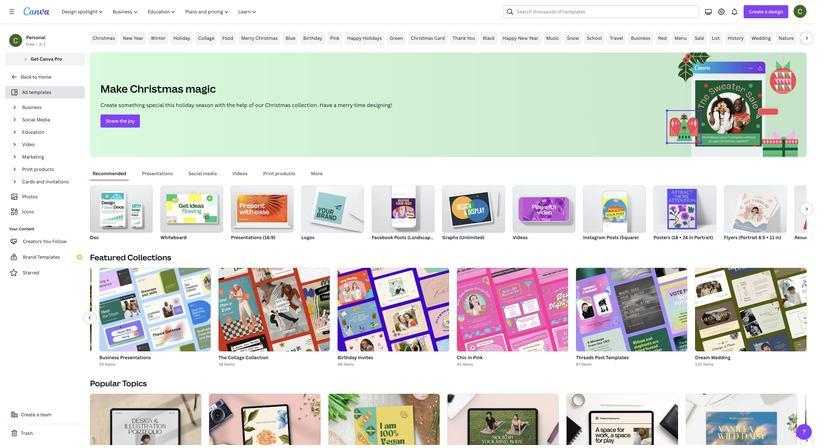 Task type: vqa. For each thing, say whether or not it's contained in the screenshot.
Instagram Posts (Square)
yes



Task type: describe. For each thing, give the bounding box(es) containing it.
back to home
[[21, 74, 51, 80]]

items inside 'the collage collection 38 items'
[[224, 362, 235, 367]]

business for the leftmost 'business' link
[[22, 104, 42, 110]]

in inside chic in pink 45 items
[[468, 355, 472, 361]]

popular topics
[[90, 378, 147, 389]]

small business image
[[567, 394, 679, 445]]

wedding link
[[750, 32, 774, 45]]

food link
[[220, 32, 236, 45]]

pink inside chic in pink 45 items
[[473, 355, 483, 361]]

card
[[435, 35, 445, 41]]

school
[[587, 35, 603, 41]]

menu link
[[673, 32, 690, 45]]

the
[[219, 355, 227, 361]]

trash
[[21, 430, 33, 436]]

poster (18 × 24 in portrait) image inside posters (18 × 24 in portrait) link
[[668, 189, 697, 229]]

2 year from the left
[[529, 35, 539, 41]]

posters (18 × 24 in portrait)
[[654, 234, 714, 241]]

logo image inside "link"
[[314, 192, 347, 225]]

2 new from the left
[[518, 35, 528, 41]]

wedding inside wedding link
[[752, 35, 772, 41]]

team
[[40, 412, 52, 418]]

0 vertical spatial pink
[[330, 35, 340, 41]]

0 vertical spatial business link
[[629, 32, 654, 45]]

black link
[[481, 32, 498, 45]]

posts for instagram
[[607, 234, 619, 241]]

presentations for presentations (16:9)
[[231, 234, 262, 241]]

business presentations link
[[99, 354, 211, 361]]

items inside chic in pink 45 items
[[463, 362, 473, 367]]

87
[[577, 362, 581, 367]]

threads post templates link
[[577, 354, 688, 361]]

2 × from the left
[[767, 234, 769, 241]]

season
[[196, 102, 213, 109]]

merry
[[338, 102, 353, 109]]

creators you follow link
[[5, 235, 85, 248]]

pink link
[[328, 32, 342, 45]]

create for create a design
[[750, 8, 764, 15]]

free
[[26, 41, 34, 47]]

1
[[43, 41, 45, 47]]

portrait)
[[695, 234, 714, 241]]

videos link
[[513, 186, 576, 242]]

aesthetic image
[[686, 394, 798, 445]]

music link
[[544, 32, 562, 45]]

55
[[99, 362, 104, 367]]

products for print products link
[[34, 166, 54, 172]]

flyers
[[725, 234, 738, 241]]

education
[[22, 129, 45, 135]]

design
[[769, 8, 784, 15]]

graphs (unlimited)
[[443, 234, 485, 241]]

christina overa image
[[794, 5, 807, 18]]

0 horizontal spatial the
[[120, 118, 127, 124]]

snow
[[568, 35, 580, 41]]

sale
[[695, 35, 705, 41]]

happy holidays link
[[345, 32, 385, 45]]

all templates
[[22, 89, 51, 95]]

sale link
[[693, 32, 707, 45]]

24
[[683, 234, 689, 241]]

and
[[36, 179, 44, 185]]

instagram posts (square) link
[[584, 186, 646, 242]]

make christmas magic
[[101, 82, 216, 96]]

list link
[[710, 32, 723, 45]]

to
[[33, 74, 37, 80]]

instagram posts (square)
[[584, 234, 639, 241]]

a for team
[[37, 412, 39, 418]]

christmas right merry on the top left of the page
[[256, 35, 278, 41]]

threads post templates 87 items
[[577, 355, 629, 367]]

cards and invitations
[[22, 179, 69, 185]]

creators
[[23, 238, 42, 245]]

marketing
[[22, 154, 44, 160]]

follow
[[52, 238, 67, 245]]

magic
[[186, 82, 216, 96]]

snow link
[[565, 32, 582, 45]]

videos inside "button"
[[233, 170, 248, 177]]

items inside threads post templates 87 items
[[582, 362, 592, 367]]

birthday for birthday
[[304, 35, 323, 41]]

logos
[[302, 234, 315, 241]]

travel
[[610, 35, 624, 41]]

get
[[31, 56, 39, 62]]

presentation (16:9) image inside presentations (16:9) link
[[237, 195, 288, 223]]

icons
[[22, 209, 34, 215]]

nature link
[[777, 32, 797, 45]]

collage inside 'the collage collection 38 items'
[[228, 355, 245, 361]]

nature image
[[209, 394, 321, 445]]

history
[[728, 35, 744, 41]]

share the joy link
[[101, 115, 140, 128]]

1 × from the left
[[680, 234, 682, 241]]

items inside the business presentations 55 items
[[105, 362, 116, 367]]

(16:9)
[[263, 234, 276, 241]]

(unlimited)
[[460, 234, 485, 241]]

new year
[[123, 35, 143, 41]]

threads
[[577, 355, 594, 361]]

presentations (16:9)
[[231, 234, 276, 241]]

facebook
[[372, 234, 393, 241]]

top level navigation element
[[57, 5, 262, 18]]

a for design
[[766, 8, 768, 15]]

nature
[[779, 35, 795, 41]]

media
[[37, 117, 50, 123]]

more button
[[309, 167, 326, 180]]

instagram
[[584, 234, 606, 241]]

new year link
[[120, 32, 146, 45]]

fitness image
[[448, 394, 559, 445]]

posts for facebook
[[395, 234, 407, 241]]

video
[[22, 141, 35, 148]]

back to home link
[[5, 71, 85, 84]]

your content
[[9, 226, 34, 232]]

something
[[119, 102, 145, 109]]

create for create something special this holiday season with the help of our christmas collection. have a merry time designing!
[[101, 102, 117, 109]]

have
[[320, 102, 333, 109]]

presentations for presentations
[[142, 170, 173, 177]]

chic
[[457, 355, 467, 361]]

trash link
[[5, 427, 85, 440]]

music
[[547, 35, 560, 41]]



Task type: locate. For each thing, give the bounding box(es) containing it.
1 vertical spatial pink
[[473, 355, 483, 361]]

1 vertical spatial birthday
[[338, 355, 357, 361]]

business presentations 55 items
[[99, 355, 151, 367]]

collage inside 'collage' link
[[198, 35, 215, 41]]

poster (18 × 24 in portrait) image up posters (18 × 24 in portrait)
[[668, 189, 697, 229]]

menu
[[675, 35, 688, 41]]

get canva pro button
[[5, 53, 85, 65]]

3 items from the left
[[344, 362, 354, 367]]

1 horizontal spatial ×
[[767, 234, 769, 241]]

birthday invites link
[[338, 354, 449, 361]]

blue link
[[283, 32, 298, 45]]

happy for happy holidays
[[348, 35, 362, 41]]

0 horizontal spatial products
[[34, 166, 54, 172]]

a inside dropdown button
[[766, 8, 768, 15]]

christmas right our
[[265, 102, 291, 109]]

resumes link
[[795, 186, 818, 242]]

items down dream
[[704, 362, 714, 367]]

personal
[[26, 34, 46, 40]]

video link
[[20, 138, 81, 151]]

a left team
[[37, 412, 39, 418]]

holiday
[[174, 35, 190, 41]]

print products for "print products" button at the left top of the page
[[263, 170, 296, 177]]

0 horizontal spatial new
[[123, 35, 133, 41]]

the right the with
[[227, 102, 235, 109]]

presentations inside presentations (16:9) link
[[231, 234, 262, 241]]

items inside birthday invites 49 items
[[344, 362, 354, 367]]

poster (18 × 24 in portrait) image
[[654, 186, 717, 233], [668, 189, 697, 229]]

× left 11
[[767, 234, 769, 241]]

0 horizontal spatial happy
[[348, 35, 362, 41]]

create left "design"
[[750, 8, 764, 15]]

products inside button
[[275, 170, 296, 177]]

1 posts from the left
[[395, 234, 407, 241]]

you right thank
[[467, 35, 475, 41]]

0 vertical spatial business
[[632, 35, 651, 41]]

0 horizontal spatial you
[[43, 238, 51, 245]]

1 happy from the left
[[348, 35, 362, 41]]

wedding
[[752, 35, 772, 41], [712, 355, 731, 361]]

make christmas magic image
[[651, 53, 807, 157]]

videos button
[[230, 167, 250, 180]]

year left music
[[529, 35, 539, 41]]

1 items from the left
[[105, 362, 116, 367]]

facebook posts (landscape) link
[[372, 186, 435, 242]]

happy
[[348, 35, 362, 41], [503, 35, 517, 41]]

0 horizontal spatial collage
[[198, 35, 215, 41]]

0 horizontal spatial posts
[[395, 234, 407, 241]]

create inside dropdown button
[[750, 8, 764, 15]]

happy left holidays
[[348, 35, 362, 41]]

collection
[[246, 355, 269, 361]]

business inside the business presentations 55 items
[[99, 355, 119, 361]]

business up 55
[[99, 355, 119, 361]]

year left winter
[[134, 35, 143, 41]]

1 vertical spatial a
[[334, 102, 337, 109]]

1 horizontal spatial print products
[[263, 170, 296, 177]]

0 vertical spatial birthday
[[304, 35, 323, 41]]

1 horizontal spatial social
[[189, 170, 202, 177]]

1 new from the left
[[123, 35, 133, 41]]

1 vertical spatial templates
[[606, 355, 629, 361]]

1 vertical spatial the
[[120, 118, 127, 124]]

flyers (portrait 8.5 × 11 in) link
[[725, 186, 787, 242]]

products up cards and invitations
[[34, 166, 54, 172]]

in right '24'
[[690, 234, 694, 241]]

business left "red"
[[632, 35, 651, 41]]

print for print products link
[[22, 166, 33, 172]]

thank you link
[[450, 32, 478, 45]]

wedding inside dream wedding 110 items
[[712, 355, 731, 361]]

2 posts from the left
[[607, 234, 619, 241]]

create inside button
[[21, 412, 36, 418]]

1 horizontal spatial products
[[275, 170, 296, 177]]

brand templates
[[23, 254, 60, 260]]

our
[[255, 102, 264, 109]]

items right 55
[[105, 362, 116, 367]]

print for "print products" button at the left top of the page
[[263, 170, 274, 177]]

media
[[203, 170, 217, 177]]

create something special this holiday season with the help of our christmas collection. have a merry time designing!
[[101, 102, 393, 109]]

facebook post (landscape) image
[[372, 186, 435, 233], [392, 198, 416, 218]]

0 vertical spatial videos
[[233, 170, 248, 177]]

0 vertical spatial templates
[[37, 254, 60, 260]]

0 horizontal spatial social
[[22, 117, 35, 123]]

1 vertical spatial in
[[468, 355, 472, 361]]

1 horizontal spatial posts
[[607, 234, 619, 241]]

1 vertical spatial business
[[22, 104, 42, 110]]

create left team
[[21, 412, 36, 418]]

videos
[[233, 170, 248, 177], [513, 234, 528, 241]]

red link
[[656, 32, 670, 45]]

a left "design"
[[766, 8, 768, 15]]

social inside button
[[189, 170, 202, 177]]

in right chic
[[468, 355, 472, 361]]

0 vertical spatial presentations
[[142, 170, 173, 177]]

1 horizontal spatial create
[[101, 102, 117, 109]]

list
[[713, 35, 720, 41]]

veganuary image
[[329, 394, 440, 445]]

christmas left new year
[[93, 35, 115, 41]]

dream wedding link
[[696, 354, 807, 361]]

business link left red link
[[629, 32, 654, 45]]

this
[[165, 102, 175, 109]]

quote link
[[800, 32, 818, 45]]

1 vertical spatial videos
[[513, 234, 528, 241]]

birthday link
[[301, 32, 325, 45]]

wedding right dream
[[712, 355, 731, 361]]

print products for print products link
[[22, 166, 54, 172]]

birthday left pink link
[[304, 35, 323, 41]]

0 horizontal spatial year
[[134, 35, 143, 41]]

flyers (portrait 8.5 × 11 in)
[[725, 234, 782, 241]]

1 vertical spatial create
[[101, 102, 117, 109]]

0 horizontal spatial videos
[[233, 170, 248, 177]]

print products link
[[20, 163, 81, 176]]

pink right the birthday link
[[330, 35, 340, 41]]

0 horizontal spatial print products
[[22, 166, 54, 172]]

1 horizontal spatial the
[[227, 102, 235, 109]]

1 horizontal spatial videos
[[513, 234, 528, 241]]

1 vertical spatial presentations
[[231, 234, 262, 241]]

the collage collection link
[[219, 354, 330, 361]]

collage left food
[[198, 35, 215, 41]]

2 horizontal spatial business
[[632, 35, 651, 41]]

birthday inside birthday invites 49 items
[[338, 355, 357, 361]]

space image
[[806, 394, 818, 445]]

products left more
[[275, 170, 296, 177]]

doc
[[90, 234, 99, 241]]

1 vertical spatial collage
[[228, 355, 245, 361]]

canva
[[40, 56, 53, 62]]

1 vertical spatial you
[[43, 238, 51, 245]]

1 horizontal spatial new
[[518, 35, 528, 41]]

christmas left card
[[411, 35, 434, 41]]

presentations inside the business presentations 55 items
[[120, 355, 151, 361]]

business up social media
[[22, 104, 42, 110]]

1 horizontal spatial templates
[[606, 355, 629, 361]]

winter link
[[148, 32, 168, 45]]

items right 45
[[463, 362, 473, 367]]

a right "have"
[[334, 102, 337, 109]]

business link up media
[[20, 101, 81, 114]]

1 horizontal spatial pink
[[473, 355, 483, 361]]

0 horizontal spatial business link
[[20, 101, 81, 114]]

items right "49"
[[344, 362, 354, 367]]

templates
[[29, 89, 51, 95]]

0 horizontal spatial templates
[[37, 254, 60, 260]]

(landscape)
[[408, 234, 435, 241]]

flyer (portrait 8.5 × 11 in) image inside 'flyers (portrait 8.5 × 11 in)' link
[[733, 192, 775, 235]]

Search search field
[[517, 6, 696, 18]]

1 horizontal spatial birthday
[[338, 355, 357, 361]]

(square)
[[620, 234, 639, 241]]

2 vertical spatial create
[[21, 412, 36, 418]]

presentations (16:9) link
[[231, 186, 294, 242]]

thank
[[453, 35, 466, 41]]

birthday
[[304, 35, 323, 41], [338, 355, 357, 361]]

create up the share
[[101, 102, 117, 109]]

featured
[[90, 252, 126, 263]]

video image
[[513, 186, 576, 233], [523, 198, 566, 221]]

1 horizontal spatial business link
[[629, 32, 654, 45]]

posts left (square)
[[607, 234, 619, 241]]

1 year from the left
[[134, 35, 143, 41]]

2 vertical spatial business
[[99, 355, 119, 361]]

0 vertical spatial wedding
[[752, 35, 772, 41]]

social for social media
[[22, 117, 35, 123]]

1 vertical spatial wedding
[[712, 355, 731, 361]]

presentation (16:9) image
[[231, 186, 294, 233], [237, 195, 288, 223]]

marketing link
[[20, 151, 81, 163]]

2 happy from the left
[[503, 35, 517, 41]]

whiteboard image
[[161, 186, 223, 233], [167, 194, 217, 223]]

templates inside threads post templates 87 items
[[606, 355, 629, 361]]

None search field
[[504, 5, 700, 18]]

0 horizontal spatial print
[[22, 166, 33, 172]]

1 horizontal spatial collage
[[228, 355, 245, 361]]

new right christmas link
[[123, 35, 133, 41]]

templates down creators you follow link
[[37, 254, 60, 260]]

cards and invitations link
[[20, 176, 81, 188]]

110
[[696, 362, 703, 367]]

invites
[[358, 355, 373, 361]]

2 vertical spatial presentations
[[120, 355, 151, 361]]

pink right chic
[[473, 355, 483, 361]]

items inside dream wedding 110 items
[[704, 362, 714, 367]]

1 horizontal spatial year
[[529, 35, 539, 41]]

of
[[249, 102, 254, 109]]

presentations inside presentations button
[[142, 170, 173, 177]]

print inside print products link
[[22, 166, 33, 172]]

0 horizontal spatial a
[[37, 412, 39, 418]]

graph (unlimited) image inside graphs (unlimited) link
[[449, 192, 492, 226]]

× left '24'
[[680, 234, 682, 241]]

happy for happy new year
[[503, 35, 517, 41]]

1 vertical spatial business link
[[20, 101, 81, 114]]

0 vertical spatial in
[[690, 234, 694, 241]]

a inside button
[[37, 412, 39, 418]]

0 horizontal spatial pink
[[330, 35, 340, 41]]

5 items from the left
[[582, 362, 592, 367]]

facebook posts (landscape)
[[372, 234, 435, 241]]

birthday up "49"
[[338, 355, 357, 361]]

print products inside button
[[263, 170, 296, 177]]

(portrait
[[739, 234, 758, 241]]

0 horizontal spatial in
[[468, 355, 472, 361]]

doc image
[[90, 186, 153, 233], [90, 186, 153, 233]]

0 vertical spatial the
[[227, 102, 235, 109]]

1 horizontal spatial happy
[[503, 35, 517, 41]]

•
[[36, 41, 37, 47]]

print right videos "button"
[[263, 170, 274, 177]]

in
[[690, 234, 694, 241], [468, 355, 472, 361]]

0 horizontal spatial ×
[[680, 234, 682, 241]]

home
[[38, 74, 51, 80]]

help
[[237, 102, 248, 109]]

create a team button
[[5, 408, 85, 421]]

logos link
[[302, 186, 364, 242]]

pro
[[55, 56, 62, 62]]

presentations button
[[139, 167, 176, 180]]

you for creators
[[43, 238, 51, 245]]

post
[[595, 355, 605, 361]]

create for create a team
[[21, 412, 36, 418]]

merry christmas link
[[239, 32, 281, 45]]

wedding left nature
[[752, 35, 772, 41]]

christmas
[[93, 35, 115, 41], [256, 35, 278, 41], [411, 35, 434, 41], [130, 82, 184, 96], [265, 102, 291, 109]]

chic in pink 45 items
[[457, 355, 483, 367]]

1 horizontal spatial business
[[99, 355, 119, 361]]

11
[[770, 234, 775, 241]]

christmas card
[[411, 35, 445, 41]]

print products button
[[261, 167, 298, 180]]

0 horizontal spatial business
[[22, 104, 42, 110]]

quote
[[802, 35, 816, 41]]

poster (18 × 24 in portrait) image up '24'
[[654, 186, 717, 233]]

2 horizontal spatial create
[[750, 8, 764, 15]]

creators you follow
[[23, 238, 67, 245]]

0 horizontal spatial wedding
[[712, 355, 731, 361]]

0 vertical spatial collage
[[198, 35, 215, 41]]

back
[[21, 74, 31, 80]]

1 vertical spatial social
[[189, 170, 202, 177]]

school link
[[585, 32, 605, 45]]

items
[[105, 362, 116, 367], [224, 362, 235, 367], [344, 362, 354, 367], [463, 362, 473, 367], [582, 362, 592, 367], [704, 362, 714, 367]]

print up cards
[[22, 166, 33, 172]]

the left joy
[[120, 118, 127, 124]]

dream
[[696, 355, 711, 361]]

0 vertical spatial social
[[22, 117, 35, 123]]

minimalist image
[[90, 394, 202, 445]]

0 vertical spatial you
[[467, 35, 475, 41]]

you for thank
[[467, 35, 475, 41]]

logo image
[[302, 186, 364, 233], [314, 192, 347, 225]]

items down threads
[[582, 362, 592, 367]]

you left follow
[[43, 238, 51, 245]]

1 horizontal spatial wedding
[[752, 35, 772, 41]]

social for social media
[[189, 170, 202, 177]]

make
[[101, 82, 128, 96]]

happy right black
[[503, 35, 517, 41]]

1 horizontal spatial in
[[690, 234, 694, 241]]

business for top 'business' link
[[632, 35, 651, 41]]

instagram post (square) image
[[584, 186, 646, 233], [604, 198, 627, 223]]

resume image
[[795, 186, 818, 233]]

2 vertical spatial a
[[37, 412, 39, 418]]

collage right the
[[228, 355, 245, 361]]

social up the education
[[22, 117, 35, 123]]

products for "print products" button at the left top of the page
[[275, 170, 296, 177]]

share
[[106, 118, 119, 124]]

4 items from the left
[[463, 362, 473, 367]]

6 items from the left
[[704, 362, 714, 367]]

year
[[134, 35, 143, 41], [529, 35, 539, 41]]

0 vertical spatial a
[[766, 8, 768, 15]]

0 vertical spatial create
[[750, 8, 764, 15]]

photos
[[22, 194, 38, 200]]

collection.
[[292, 102, 319, 109]]

starred link
[[5, 266, 85, 279]]

1 horizontal spatial print
[[263, 170, 274, 177]]

social media
[[22, 117, 50, 123]]

social left the media
[[189, 170, 202, 177]]

thank you
[[453, 35, 475, 41]]

instagram post (square) image inside instagram posts (square) link
[[604, 198, 627, 223]]

0 horizontal spatial create
[[21, 412, 36, 418]]

2 horizontal spatial a
[[766, 8, 768, 15]]

social inside "link"
[[22, 117, 35, 123]]

pink
[[330, 35, 340, 41], [473, 355, 483, 361]]

your
[[9, 226, 18, 232]]

graph (unlimited) image
[[443, 186, 505, 233], [449, 192, 492, 226]]

blue
[[286, 35, 296, 41]]

0 horizontal spatial birthday
[[304, 35, 323, 41]]

new left music
[[518, 35, 528, 41]]

print inside "print products" button
[[263, 170, 274, 177]]

share the joy
[[106, 118, 135, 124]]

templates right the post
[[606, 355, 629, 361]]

items right 38
[[224, 362, 235, 367]]

flyer (portrait 8.5 × 11 in) image
[[725, 186, 787, 233], [733, 192, 775, 235]]

1 horizontal spatial a
[[334, 102, 337, 109]]

birthday for birthday invites 49 items
[[338, 355, 357, 361]]

1 horizontal spatial you
[[467, 35, 475, 41]]

christmas up special
[[130, 82, 184, 96]]

posts right facebook
[[395, 234, 407, 241]]

2 items from the left
[[224, 362, 235, 367]]

recommended
[[93, 170, 126, 177]]

icons link
[[9, 206, 81, 218]]



